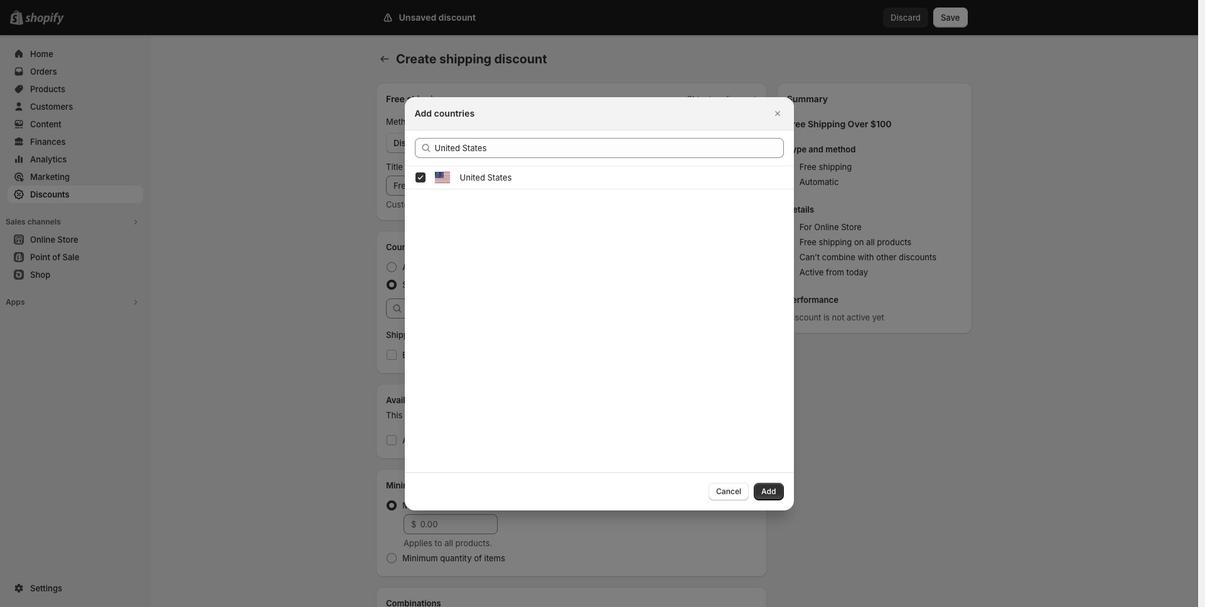 Task type: describe. For each thing, give the bounding box(es) containing it.
shopify image
[[25, 13, 64, 25]]

Search countries text field
[[435, 138, 784, 158]]



Task type: vqa. For each thing, say whether or not it's contained in the screenshot.
Pagination Element
no



Task type: locate. For each thing, give the bounding box(es) containing it.
dialog
[[0, 97, 1199, 511]]



